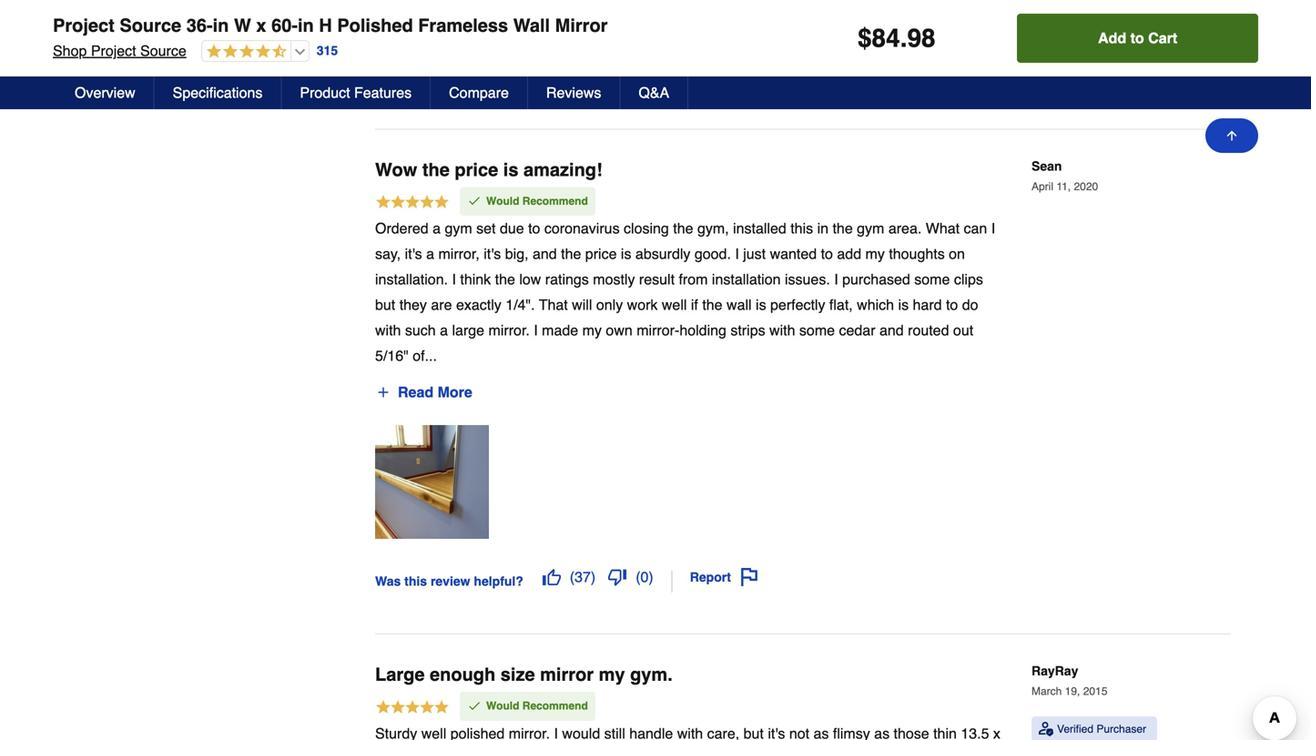 Task type: describe. For each thing, give the bounding box(es) containing it.
absurdly
[[635, 246, 691, 262]]

1 vertical spatial my
[[582, 322, 602, 339]]

flat,
[[829, 297, 853, 313]]

reviews
[[546, 84, 601, 101]]

84
[[872, 24, 900, 53]]

thoughts
[[889, 246, 945, 262]]

holding
[[679, 322, 726, 339]]

sean
[[1032, 159, 1062, 173]]

1 vertical spatial source
[[140, 42, 186, 59]]

product features
[[300, 84, 412, 101]]

good.
[[695, 246, 731, 262]]

perfectly
[[770, 297, 825, 313]]

will
[[572, 297, 592, 313]]

1 gym from the left
[[445, 220, 472, 237]]

report button for ( 37 )
[[684, 562, 765, 593]]

features
[[354, 84, 412, 101]]

that
[[539, 297, 568, 313]]

to left do
[[946, 297, 958, 313]]

shop project source
[[53, 42, 186, 59]]

frameless
[[418, 15, 508, 36]]

size
[[501, 664, 535, 685]]

0 horizontal spatial some
[[799, 322, 835, 339]]

april
[[1032, 180, 1053, 193]]

wow the price is amazing!
[[375, 159, 602, 180]]

36-
[[186, 15, 213, 36]]

product features button
[[282, 76, 431, 109]]

2 vertical spatial my
[[599, 664, 625, 685]]

gym,
[[697, 220, 729, 237]]

wanted
[[770, 246, 817, 262]]

due
[[500, 220, 524, 237]]

if
[[691, 297, 698, 313]]

to left add
[[821, 246, 833, 262]]

set
[[476, 220, 496, 237]]

large enough size mirror my gym.
[[375, 664, 673, 685]]

5/16"
[[375, 347, 409, 364]]

what
[[926, 220, 960, 237]]

from
[[679, 271, 708, 288]]

out
[[953, 322, 973, 339]]

1 with from the left
[[375, 322, 401, 339]]

1 it's from the left
[[405, 246, 422, 262]]

flag image
[[740, 568, 758, 586]]

q&a
[[639, 84, 669, 101]]

the left low
[[495, 271, 515, 288]]

thumb up image
[[542, 63, 561, 81]]

report for ( 1 )
[[682, 65, 723, 80]]

is left hard
[[898, 297, 909, 313]]

compare button
[[431, 76, 528, 109]]

shop
[[53, 42, 87, 59]]

verified
[[1057, 723, 1094, 736]]

add to cart
[[1098, 30, 1177, 46]]

ratings
[[545, 271, 589, 288]]

well
[[662, 297, 687, 313]]

was this review helpful? for ( 1 )
[[375, 69, 523, 83]]

purchased
[[842, 271, 910, 288]]

is up mostly
[[621, 246, 631, 262]]

was for ( 1 )
[[375, 69, 401, 83]]

cedar
[[839, 322, 875, 339]]

which
[[857, 297, 894, 313]]

i right can
[[991, 220, 995, 237]]

big,
[[505, 246, 529, 262]]

recommend for is
[[522, 195, 588, 208]]

hard
[[913, 297, 942, 313]]

0 for ( 1 )
[[632, 64, 641, 81]]

2 with from the left
[[769, 322, 795, 339]]

they
[[399, 297, 427, 313]]

2020
[[1074, 180, 1098, 193]]

of...
[[413, 347, 437, 364]]

gym.
[[630, 664, 673, 685]]

would recommend for is
[[486, 195, 588, 208]]

$ 84 . 98
[[858, 24, 936, 53]]

0 horizontal spatial and
[[533, 246, 557, 262]]

was for ( 37 )
[[375, 574, 401, 588]]

) for thumb up icon at the top left of page
[[583, 64, 588, 81]]

the left 'gym,'
[[673, 220, 693, 237]]

helpful? for ( 37 )
[[474, 574, 523, 588]]

arrow up image
[[1225, 128, 1239, 143]]

would recommend for mirror
[[486, 700, 588, 713]]

4.5 stars image
[[202, 44, 287, 61]]

product
[[300, 84, 350, 101]]

i up flat, in the right of the page
[[834, 271, 838, 288]]

project source 36-in w x 60-in h polished frameless wall mirror
[[53, 15, 608, 36]]

installation
[[712, 271, 781, 288]]

but
[[375, 297, 395, 313]]

$
[[858, 24, 872, 53]]

( for thumb up icon at the top left of page
[[570, 64, 575, 81]]

) for thumb up image
[[591, 569, 596, 586]]

purchaser
[[1097, 723, 1146, 736]]

more
[[438, 384, 472, 401]]

closing
[[624, 220, 669, 237]]

ordered
[[375, 220, 429, 237]]

x
[[256, 15, 266, 36]]

19,
[[1065, 685, 1080, 698]]

thumb down image for ( 37 )
[[608, 568, 627, 586]]

( 37 )
[[570, 569, 596, 586]]

polished
[[337, 15, 413, 36]]

this for ( 1 )
[[404, 69, 427, 83]]

wall
[[727, 297, 752, 313]]

this inside ordered a gym set due to coronavirus closing the gym, installed this in the gym area. what can i say, it's a mirror, it's big, and the price is absurdly good. i just wanted to add my thoughts on installation. i think the low ratings mostly result from installation issues. i purchased some clips but they are exactly 1/4". that will only work well if the wall is perfectly flat, which is hard to do with such a large mirror. i made my own mirror-holding strips with some cedar and routed out 5/16" of...
[[790, 220, 813, 237]]

verified purchaser icon image
[[1039, 722, 1053, 737]]

price inside ordered a gym set due to coronavirus closing the gym, installed this in the gym area. what can i say, it's a mirror, it's big, and the price is absurdly good. i just wanted to add my thoughts on installation. i think the low ratings mostly result from installation issues. i purchased some clips but they are exactly 1/4". that will only work well if the wall is perfectly flat, which is hard to do with such a large mirror. i made my own mirror-holding strips with some cedar and routed out 5/16" of...
[[585, 246, 617, 262]]

flag image
[[732, 63, 750, 81]]

amazing!
[[524, 159, 602, 180]]

made
[[542, 322, 578, 339]]

h
[[319, 15, 332, 36]]

mirror,
[[438, 246, 480, 262]]

report button for ( 1 )
[[675, 57, 757, 88]]

2 vertical spatial a
[[440, 322, 448, 339]]

.
[[900, 24, 907, 53]]

mirror
[[555, 15, 608, 36]]



Task type: vqa. For each thing, say whether or not it's contained in the screenshot.
strips
yes



Task type: locate. For each thing, give the bounding box(es) containing it.
project up 'shop'
[[53, 15, 115, 36]]

2 would recommend from the top
[[486, 700, 588, 713]]

( up reviews
[[570, 64, 575, 81]]

( 0 ) for ( 37 )
[[636, 569, 654, 586]]

would right checkmark image
[[486, 195, 519, 208]]

some down perfectly
[[799, 322, 835, 339]]

2 vertical spatial this
[[404, 574, 427, 588]]

my left own
[[582, 322, 602, 339]]

project
[[53, 15, 115, 36], [91, 42, 136, 59]]

source up shop project source
[[120, 15, 181, 36]]

in left h in the top left of the page
[[298, 15, 314, 36]]

1 5 stars image from the top
[[375, 194, 450, 213]]

0 horizontal spatial price
[[455, 159, 498, 180]]

my left the gym.
[[599, 664, 625, 685]]

with down but
[[375, 322, 401, 339]]

0 vertical spatial recommend
[[522, 195, 588, 208]]

the right wow on the left
[[422, 159, 450, 180]]

with down perfectly
[[769, 322, 795, 339]]

in up issues.
[[817, 220, 829, 237]]

1 horizontal spatial in
[[298, 15, 314, 36]]

1 vertical spatial price
[[585, 246, 617, 262]]

with
[[375, 322, 401, 339], [769, 322, 795, 339]]

1 was from the top
[[375, 69, 401, 83]]

mirror
[[540, 664, 594, 685]]

coronavirus
[[544, 220, 620, 237]]

thumb down image right 37
[[608, 568, 627, 586]]

60-
[[271, 15, 298, 36]]

recommend for mirror
[[522, 700, 588, 713]]

0 horizontal spatial gym
[[445, 220, 472, 237]]

( 0 ) for ( 1 )
[[628, 64, 645, 81]]

exactly
[[456, 297, 501, 313]]

5 stars image for large
[[375, 699, 450, 718]]

result
[[639, 271, 675, 288]]

) for thumb down icon corresponding to ( 1 )
[[641, 64, 645, 81]]

it's right say,
[[405, 246, 422, 262]]

0 for ( 37 )
[[641, 569, 649, 586]]

thumb down image
[[600, 63, 618, 81], [608, 568, 627, 586]]

just
[[743, 246, 766, 262]]

plus image
[[376, 385, 391, 400]]

98
[[907, 24, 936, 53]]

report left flag icon
[[690, 570, 731, 585]]

to
[[1130, 30, 1144, 46], [528, 220, 540, 237], [821, 246, 833, 262], [946, 297, 958, 313]]

2 5 stars image from the top
[[375, 699, 450, 718]]

1 horizontal spatial and
[[879, 322, 904, 339]]

and down which
[[879, 322, 904, 339]]

1 vertical spatial some
[[799, 322, 835, 339]]

1 would recommend from the top
[[486, 195, 588, 208]]

in
[[213, 15, 229, 36], [298, 15, 314, 36], [817, 220, 829, 237]]

compare
[[449, 84, 509, 101]]

some up hard
[[914, 271, 950, 288]]

0 vertical spatial a
[[433, 220, 441, 237]]

1 would from the top
[[486, 195, 519, 208]]

low
[[519, 271, 541, 288]]

to right 'add'
[[1130, 30, 1144, 46]]

1 vertical spatial would
[[486, 700, 519, 713]]

my up purchased
[[865, 246, 885, 262]]

the
[[422, 159, 450, 180], [673, 220, 693, 237], [833, 220, 853, 237], [561, 246, 581, 262], [495, 271, 515, 288], [702, 297, 723, 313]]

was this review helpful? for ( 37 )
[[375, 574, 523, 588]]

) up "q&a"
[[641, 64, 645, 81]]

1 vertical spatial review
[[431, 574, 470, 588]]

0 vertical spatial ( 0 )
[[628, 64, 645, 81]]

315
[[317, 43, 338, 58]]

enough
[[430, 664, 496, 685]]

0 vertical spatial my
[[865, 246, 885, 262]]

i left just
[[735, 246, 739, 262]]

read more button
[[375, 378, 473, 407]]

source down '36-'
[[140, 42, 186, 59]]

1 recommend from the top
[[522, 195, 588, 208]]

overview
[[75, 84, 135, 101]]

5 stars image down large
[[375, 699, 450, 718]]

recommend
[[522, 195, 588, 208], [522, 700, 588, 713]]

and
[[533, 246, 557, 262], [879, 322, 904, 339]]

2 helpful? from the top
[[474, 574, 523, 588]]

a right such
[[440, 322, 448, 339]]

work
[[627, 297, 658, 313]]

1 was this review helpful? from the top
[[375, 69, 523, 83]]

is right 'wall'
[[756, 297, 766, 313]]

a left mirror, on the left top of page
[[426, 246, 434, 262]]

0 vertical spatial price
[[455, 159, 498, 180]]

1 vertical spatial ( 0 )
[[636, 569, 654, 586]]

1 vertical spatial a
[[426, 246, 434, 262]]

on
[[949, 246, 965, 262]]

it's left 'big,'
[[484, 246, 501, 262]]

1 horizontal spatial some
[[914, 271, 950, 288]]

) right thumb up image
[[591, 569, 596, 586]]

1 vertical spatial thumb down image
[[608, 568, 627, 586]]

0 vertical spatial and
[[533, 246, 557, 262]]

issues.
[[785, 271, 830, 288]]

i
[[991, 220, 995, 237], [735, 246, 739, 262], [452, 271, 456, 288], [834, 271, 838, 288], [534, 322, 538, 339]]

1 vertical spatial would recommend
[[486, 700, 588, 713]]

gym
[[445, 220, 472, 237], [857, 220, 884, 237]]

i left think
[[452, 271, 456, 288]]

add
[[837, 246, 861, 262]]

0 vertical spatial was this review helpful?
[[375, 69, 523, 83]]

routed
[[908, 322, 949, 339]]

would recommend up 'due'
[[486, 195, 588, 208]]

1 vertical spatial was
[[375, 574, 401, 588]]

installed
[[733, 220, 786, 237]]

review for ( 37 )
[[431, 574, 470, 588]]

( 1 )
[[570, 64, 588, 81]]

gym up mirror, on the left top of page
[[445, 220, 472, 237]]

helpful? left thumb up image
[[474, 574, 523, 588]]

0 horizontal spatial with
[[375, 322, 401, 339]]

2 gym from the left
[[857, 220, 884, 237]]

0 vertical spatial 0
[[632, 64, 641, 81]]

gym up add
[[857, 220, 884, 237]]

helpful? up compare
[[474, 69, 523, 83]]

1 horizontal spatial it's
[[484, 246, 501, 262]]

1 horizontal spatial gym
[[857, 220, 884, 237]]

recommend down amazing!
[[522, 195, 588, 208]]

2 was this review helpful? from the top
[[375, 574, 523, 588]]

0 up "q&a"
[[632, 64, 641, 81]]

would right checkmark icon
[[486, 700, 519, 713]]

1 vertical spatial and
[[879, 322, 904, 339]]

1 review from the top
[[431, 69, 470, 83]]

( for thumb down icon corresponding to ( 1 )
[[628, 64, 632, 81]]

project up overview
[[91, 42, 136, 59]]

0 vertical spatial review
[[431, 69, 470, 83]]

(
[[570, 64, 575, 81], [628, 64, 632, 81], [570, 569, 575, 586], [636, 569, 641, 586]]

clips
[[954, 271, 983, 288]]

to inside button
[[1130, 30, 1144, 46]]

5 stars image
[[375, 194, 450, 213], [375, 699, 450, 718]]

0 vertical spatial would recommend
[[486, 195, 588, 208]]

report left flag image
[[682, 65, 723, 80]]

installation.
[[375, 271, 448, 288]]

1 vertical spatial recommend
[[522, 700, 588, 713]]

37
[[575, 569, 591, 586]]

1 vertical spatial report button
[[684, 562, 765, 593]]

some
[[914, 271, 950, 288], [799, 322, 835, 339]]

0 vertical spatial was
[[375, 69, 401, 83]]

report for ( 37 )
[[690, 570, 731, 585]]

( right '( 1 )'
[[628, 64, 632, 81]]

0 vertical spatial thumb down image
[[600, 63, 618, 81]]

2 it's from the left
[[484, 246, 501, 262]]

report button
[[675, 57, 757, 88], [684, 562, 765, 593]]

0 vertical spatial source
[[120, 15, 181, 36]]

in inside ordered a gym set due to coronavirus closing the gym, installed this in the gym area. what can i say, it's a mirror, it's big, and the price is absurdly good. i just wanted to add my thoughts on installation. i think the low ratings mostly result from installation issues. i purchased some clips but they are exactly 1/4". that will only work well if the wall is perfectly flat, which is hard to do with such a large mirror. i made my own mirror-holding strips with some cedar and routed out 5/16" of...
[[817, 220, 829, 237]]

( right 37
[[636, 569, 641, 586]]

2 horizontal spatial in
[[817, 220, 829, 237]]

would recommend down large enough size mirror my gym.
[[486, 700, 588, 713]]

add
[[1098, 30, 1126, 46]]

specifications button
[[154, 76, 282, 109]]

price up mostly
[[585, 246, 617, 262]]

helpful? for ( 1 )
[[474, 69, 523, 83]]

mirror-
[[637, 322, 679, 339]]

0 horizontal spatial it's
[[405, 246, 422, 262]]

thumb down image right '1'
[[600, 63, 618, 81]]

11,
[[1056, 180, 1071, 193]]

https://photos us.bazaarvoice.com/photo/2/cghvdg86bg93zxm/057f045c d6b2 5433 a464 09578cab8acb image
[[375, 425, 489, 539]]

was
[[375, 69, 401, 83], [375, 574, 401, 588]]

( right thumb up image
[[570, 569, 575, 586]]

strips
[[731, 322, 765, 339]]

0 vertical spatial would
[[486, 195, 519, 208]]

cart
[[1148, 30, 1177, 46]]

overview button
[[56, 76, 154, 109]]

source
[[120, 15, 181, 36], [140, 42, 186, 59]]

large
[[375, 664, 425, 685]]

2 review from the top
[[431, 574, 470, 588]]

1 vertical spatial report
[[690, 570, 731, 585]]

to right 'due'
[[528, 220, 540, 237]]

read more
[[398, 384, 472, 401]]

this for ( 37 )
[[404, 574, 427, 588]]

( 0 ) right '( 37 )'
[[636, 569, 654, 586]]

0 vertical spatial some
[[914, 271, 950, 288]]

and right 'big,'
[[533, 246, 557, 262]]

( for ( 37 ) thumb down icon
[[636, 569, 641, 586]]

0 right '( 37 )'
[[641, 569, 649, 586]]

thumb down image for ( 1 )
[[600, 63, 618, 81]]

0 vertical spatial this
[[404, 69, 427, 83]]

) for ( 37 ) thumb down icon
[[649, 569, 654, 586]]

0 vertical spatial 5 stars image
[[375, 194, 450, 213]]

are
[[431, 297, 452, 313]]

0 vertical spatial report button
[[675, 57, 757, 88]]

wow
[[375, 159, 417, 180]]

) right '( 37 )'
[[649, 569, 654, 586]]

the right if
[[702, 297, 723, 313]]

checkmark image
[[467, 699, 482, 713]]

only
[[596, 297, 623, 313]]

do
[[962, 297, 978, 313]]

0 vertical spatial project
[[53, 15, 115, 36]]

2 would from the top
[[486, 700, 519, 713]]

price up checkmark image
[[455, 159, 498, 180]]

5 stars image for wow
[[375, 194, 450, 213]]

) up reviews
[[583, 64, 588, 81]]

ordered a gym set due to coronavirus closing the gym, installed this in the gym area. what can i say, it's a mirror, it's big, and the price is absurdly good. i just wanted to add my thoughts on installation. i think the low ratings mostly result from installation issues. i purchased some clips but they are exactly 1/4". that will only work well if the wall is perfectly flat, which is hard to do with such a large mirror. i made my own mirror-holding strips with some cedar and routed out 5/16" of...
[[375, 220, 995, 364]]

large
[[452, 322, 484, 339]]

0 vertical spatial report
[[682, 65, 723, 80]]

2 was from the top
[[375, 574, 401, 588]]

would for price
[[486, 195, 519, 208]]

verified purchaser
[[1057, 723, 1146, 736]]

1 vertical spatial helpful?
[[474, 574, 523, 588]]

review for ( 1 )
[[431, 69, 470, 83]]

1 vertical spatial 0
[[641, 569, 649, 586]]

1 vertical spatial project
[[91, 42, 136, 59]]

the up add
[[833, 220, 853, 237]]

is left amazing!
[[503, 159, 518, 180]]

area.
[[888, 220, 922, 237]]

1 vertical spatial was this review helpful?
[[375, 574, 523, 588]]

2 recommend from the top
[[522, 700, 588, 713]]

5 stars image up the ordered
[[375, 194, 450, 213]]

1/4".
[[505, 297, 535, 313]]

2015
[[1083, 685, 1107, 698]]

would for size
[[486, 700, 519, 713]]

in left w
[[213, 15, 229, 36]]

1 horizontal spatial with
[[769, 322, 795, 339]]

( for thumb up image
[[570, 569, 575, 586]]

( 0 )
[[628, 64, 645, 81], [636, 569, 654, 586]]

1 helpful? from the top
[[474, 69, 523, 83]]

recommend down mirror
[[522, 700, 588, 713]]

checkmark image
[[467, 194, 482, 208]]

1
[[575, 64, 583, 81]]

1 vertical spatial this
[[790, 220, 813, 237]]

the up ratings
[[561, 246, 581, 262]]

1 horizontal spatial price
[[585, 246, 617, 262]]

thumb up image
[[542, 568, 561, 586]]

a up mirror, on the left top of page
[[433, 220, 441, 237]]

own
[[606, 322, 633, 339]]

such
[[405, 322, 436, 339]]

( 0 ) up "q&a"
[[628, 64, 645, 81]]

add to cart button
[[1017, 14, 1258, 63]]

sean april 11, 2020
[[1032, 159, 1098, 193]]

think
[[460, 271, 491, 288]]

0 horizontal spatial in
[[213, 15, 229, 36]]

march
[[1032, 685, 1062, 698]]

is
[[503, 159, 518, 180], [621, 246, 631, 262], [756, 297, 766, 313], [898, 297, 909, 313]]

specifications
[[173, 84, 263, 101]]

q&a button
[[620, 76, 688, 109]]

w
[[234, 15, 251, 36]]

rayray march 19, 2015
[[1032, 664, 1107, 698]]

i left 'made'
[[534, 322, 538, 339]]

1 vertical spatial 5 stars image
[[375, 699, 450, 718]]

0 vertical spatial helpful?
[[474, 69, 523, 83]]

can
[[964, 220, 987, 237]]



